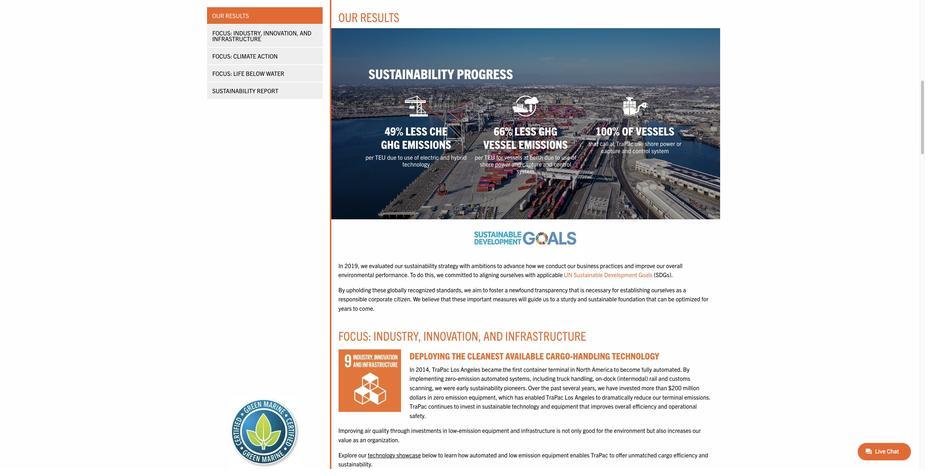 Task type: locate. For each thing, give the bounding box(es) containing it.
1 vertical spatial with
[[525, 271, 536, 279]]

in
[[339, 262, 343, 269], [410, 366, 415, 373]]

2 vertical spatial the
[[605, 427, 613, 434]]

2 per from the left
[[475, 154, 483, 161]]

dollars
[[410, 394, 426, 401]]

automated left low
[[470, 451, 497, 459]]

berth
[[530, 154, 543, 161]]

equipment inside the improving air quality through investments in low-emission equipment and infrastructure is not only good for the environment but also increases our value as an organization.
[[482, 427, 509, 434]]

focus: for focus: climate action link
[[212, 52, 232, 60]]

0 horizontal spatial focus: industry, innovation, and infrastructure
[[212, 29, 312, 42]]

for right good
[[597, 427, 604, 434]]

of
[[622, 124, 634, 138], [414, 154, 419, 161], [572, 154, 577, 161]]

equipment for and
[[482, 427, 509, 434]]

became
[[482, 366, 502, 373]]

for down vessel
[[497, 154, 503, 161]]

1 vertical spatial the
[[542, 384, 550, 392]]

0 horizontal spatial innovation,
[[264, 29, 299, 37]]

innovation, down our results link
[[264, 29, 299, 37]]

with
[[460, 262, 470, 269], [525, 271, 536, 279]]

1 vertical spatial shore
[[480, 160, 494, 168]]

as left an
[[353, 436, 359, 444]]

practices
[[600, 262, 623, 269]]

0 vertical spatial los
[[451, 366, 460, 373]]

trapac up zero-
[[432, 366, 450, 373]]

focus: left life
[[212, 70, 232, 77]]

1 horizontal spatial due
[[545, 154, 554, 161]]

due down 49% at left top
[[387, 154, 397, 161]]

ourselves inside by upholding these globally recognized standards, we aim to foster a newfound transparency that is necessary for establishing ourselves as a responsible corporate citizen. we believe that these important measures will guide us to a sturdy and sustainable foundation that can be optimized for years to come.
[[652, 286, 675, 294]]

1 vertical spatial industry,
[[374, 328, 421, 343]]

for inside 66% less ghg vessel emissions per teu for vessels at berth due to use of shore power and capture and control system
[[497, 154, 503, 161]]

the down including
[[542, 384, 550, 392]]

1 vertical spatial sustainability
[[212, 87, 256, 94]]

0 horizontal spatial control
[[554, 160, 572, 168]]

0 horizontal spatial sustainability
[[212, 87, 256, 94]]

past
[[551, 384, 562, 392]]

due right berth
[[545, 154, 554, 161]]

1 horizontal spatial as
[[677, 286, 682, 294]]

sustainability.
[[339, 461, 373, 468]]

1 vertical spatial how
[[459, 451, 469, 459]]

continues
[[429, 403, 453, 410]]

use down vessels
[[635, 140, 644, 147]]

less inside 49% less che ghg emissions per teu due to use of electric and hybrid technology
[[406, 124, 428, 138]]

less
[[406, 124, 428, 138], [515, 124, 537, 138]]

trapac right call
[[616, 140, 634, 147]]

focus: for the focus: life below water link
[[212, 70, 232, 77]]

0 vertical spatial shore
[[645, 140, 659, 147]]

overall up (sdgs).
[[667, 262, 683, 269]]

terminal up 'truck'
[[549, 366, 569, 373]]

1 horizontal spatial power
[[660, 140, 676, 147]]

is left not
[[557, 427, 561, 434]]

teu for vessel
[[485, 154, 495, 161]]

become
[[621, 366, 641, 373]]

1 vertical spatial technology
[[512, 403, 540, 410]]

north
[[577, 366, 591, 373]]

0 horizontal spatial at
[[524, 154, 529, 161]]

the right good
[[605, 427, 613, 434]]

with up newfound
[[525, 271, 536, 279]]

our right increases
[[693, 427, 701, 434]]

not
[[562, 427, 570, 434]]

our results
[[339, 9, 400, 25], [212, 12, 249, 19]]

0 horizontal spatial less
[[406, 124, 428, 138]]

efficiency right 'cargo'
[[674, 451, 698, 459]]

emission right low
[[519, 451, 541, 459]]

a up measures
[[505, 286, 508, 294]]

to inside 66% less ghg vessel emissions per teu for vessels at berth due to use of shore power and capture and control system
[[556, 154, 561, 161]]

our
[[395, 262, 403, 269], [568, 262, 576, 269], [657, 262, 665, 269], [653, 394, 661, 401], [693, 427, 701, 434], [359, 451, 367, 459]]

by up responsible
[[339, 286, 345, 294]]

action
[[258, 52, 278, 60]]

0 vertical spatial equipment
[[552, 403, 579, 410]]

1 vertical spatial terminal
[[663, 394, 683, 401]]

a
[[505, 286, 508, 294], [683, 286, 686, 294], [557, 296, 560, 303]]

as inside by upholding these globally recognized standards, we aim to foster a newfound transparency that is necessary for establishing ourselves as a responsible corporate citizen. we believe that these important measures will guide us to a sturdy and sustainable foundation that can be optimized for years to come.
[[677, 286, 682, 294]]

0 vertical spatial by
[[339, 286, 345, 294]]

1 horizontal spatial a
[[557, 296, 560, 303]]

to down responsible
[[353, 305, 358, 312]]

1 vertical spatial sustainable
[[482, 403, 511, 410]]

system down berth
[[517, 167, 535, 175]]

to left learn
[[438, 451, 443, 459]]

trapac inside 100% of vessels that call at trapac use shore power or capture and control system
[[616, 140, 634, 147]]

showcase
[[397, 451, 421, 459]]

control right berth
[[554, 160, 572, 168]]

report
[[257, 87, 279, 94]]

2 teu from the left
[[485, 154, 495, 161]]

infrastructure up deploying the cleanest available cargo-handling technology
[[506, 328, 586, 343]]

less for ghg
[[406, 124, 428, 138]]

1 vertical spatial at
[[524, 154, 529, 161]]

0 horizontal spatial efficiency
[[633, 403, 657, 410]]

49% less che ghg emissions per teu due to use of electric and hybrid technology
[[366, 124, 467, 168]]

emission up early
[[458, 375, 480, 382]]

with up committed at bottom
[[460, 262, 470, 269]]

1 horizontal spatial sustainable
[[589, 296, 617, 303]]

in left "low-"
[[443, 427, 448, 434]]

conduct
[[546, 262, 566, 269]]

focus: industry, innovation, and infrastructure up the
[[339, 328, 586, 343]]

emission
[[458, 375, 480, 382], [446, 394, 468, 401], [459, 427, 481, 434], [519, 451, 541, 459]]

0 vertical spatial is
[[581, 286, 585, 294]]

2 horizontal spatial of
[[622, 124, 634, 138]]

2 horizontal spatial the
[[605, 427, 613, 434]]

in inside in 2014, trapac los angeles became the first container terminal in north america to become fully automated. by implementing zero-emission automated systems, including truck handling, on-dock (intermodal) rail and customs scanning, we were early sustainability pioneers. over the past several years, we have invested more than $200 million dollars in zero emission equipment, which has enabled trapac los angeles to dramatically reduce our terminal emissions. trapac continues to invest in sustainable technology and equipment that improves overall efficiency and operational safety.
[[410, 366, 415, 373]]

of inside 100% of vessels that call at trapac use shore power or capture and control system
[[622, 124, 634, 138]]

that
[[589, 140, 599, 147], [569, 286, 579, 294], [441, 296, 451, 303], [647, 296, 657, 303], [580, 403, 590, 410]]

truck
[[557, 375, 570, 382]]

1 vertical spatial sustainability
[[470, 384, 503, 392]]

1 emissions from the left
[[402, 137, 451, 151]]

emissions up berth
[[519, 137, 568, 151]]

infrastructure inside focus: industry, innovation, and infrastructure
[[212, 35, 261, 42]]

2 vertical spatial equipment
[[542, 451, 569, 459]]

years,
[[582, 384, 597, 392]]

1 horizontal spatial sustainability
[[470, 384, 503, 392]]

our up performance. to
[[395, 262, 403, 269]]

teu inside 66% less ghg vessel emissions per teu for vessels at berth due to use of shore power and capture and control system
[[485, 154, 495, 161]]

1 horizontal spatial how
[[526, 262, 536, 269]]

use inside 49% less che ghg emissions per teu due to use of electric and hybrid technology
[[404, 154, 413, 161]]

a left the sturdy
[[557, 296, 560, 303]]

focus: left climate
[[212, 52, 232, 60]]

environment
[[614, 427, 646, 434]]

and inside 100% of vessels that call at trapac use shore power or capture and control system
[[622, 147, 632, 154]]

1 vertical spatial infrastructure
[[506, 328, 586, 343]]

0 horizontal spatial ghg
[[381, 137, 400, 151]]

1 horizontal spatial terminal
[[663, 394, 683, 401]]

system inside 66% less ghg vessel emissions per teu for vessels at berth due to use of shore power and capture and control system
[[517, 167, 535, 175]]

1 horizontal spatial these
[[452, 296, 466, 303]]

how inside below to learn how automated and low emission equipment enables trapac to offer unmatched cargo efficiency and sustainability.
[[459, 451, 469, 459]]

invested
[[620, 384, 641, 392]]

less inside 66% less ghg vessel emissions per teu for vessels at berth due to use of shore power and capture and control system
[[515, 124, 537, 138]]

in left north
[[571, 366, 575, 373]]

industry,
[[234, 29, 262, 37], [374, 328, 421, 343]]

and inside 49% less che ghg emissions per teu due to use of electric and hybrid technology
[[440, 154, 450, 161]]

per inside 49% less che ghg emissions per teu due to use of electric and hybrid technology
[[366, 154, 374, 161]]

trapac down past
[[546, 394, 564, 401]]

1 horizontal spatial in
[[410, 366, 415, 373]]

sustainability up equipment,
[[470, 384, 503, 392]]

emissions inside 49% less che ghg emissions per teu due to use of electric and hybrid technology
[[402, 137, 451, 151]]

due inside 49% less che ghg emissions per teu due to use of electric and hybrid technology
[[387, 154, 397, 161]]

of inside 66% less ghg vessel emissions per teu for vessels at berth due to use of shore power and capture and control system
[[572, 154, 577, 161]]

system inside 100% of vessels that call at trapac use shore power or capture and control system
[[652, 147, 669, 154]]

is
[[581, 286, 585, 294], [557, 427, 561, 434]]

trapac right the enables
[[591, 451, 609, 459]]

our up (sdgs).
[[657, 262, 665, 269]]

to
[[398, 154, 403, 161], [556, 154, 561, 161], [498, 262, 502, 269], [474, 271, 479, 279], [483, 286, 488, 294], [550, 296, 555, 303], [353, 305, 358, 312], [614, 366, 619, 373], [596, 394, 601, 401], [454, 403, 459, 410], [438, 451, 443, 459], [610, 451, 615, 459]]

sustainability inside the in 2019, we evaluated our sustainability strategy with ambitions to advance how we conduct our business practices and improve our overall environmental performance. to do this, we committed to aligning ourselves with applicable
[[404, 262, 437, 269]]

these up the corporate
[[373, 286, 386, 294]]

we right this,
[[437, 271, 444, 279]]

foster
[[490, 286, 504, 294]]

safety.
[[410, 412, 426, 419]]

and inside the in 2019, we evaluated our sustainability strategy with ambitions to advance how we conduct our business practices and improve our overall environmental performance. to do this, we committed to aligning ourselves with applicable
[[625, 262, 634, 269]]

ourselves up can
[[652, 286, 675, 294]]

0 vertical spatial efficiency
[[633, 403, 657, 410]]

we left aim
[[464, 286, 471, 294]]

corporate
[[369, 296, 393, 303]]

ourselves inside the in 2019, we evaluated our sustainability strategy with ambitions to advance how we conduct our business practices and improve our overall environmental performance. to do this, we committed to aligning ourselves with applicable
[[501, 271, 524, 279]]

1 vertical spatial as
[[353, 436, 359, 444]]

use left the electric
[[404, 154, 413, 161]]

1 vertical spatial overall
[[615, 403, 632, 410]]

0 horizontal spatial use
[[404, 154, 413, 161]]

1 per from the left
[[366, 154, 374, 161]]

ghg inside 49% less che ghg emissions per teu due to use of electric and hybrid technology
[[381, 137, 400, 151]]

0 vertical spatial innovation,
[[264, 29, 299, 37]]

1 teu from the left
[[375, 154, 386, 161]]

establishing
[[621, 286, 650, 294]]

development
[[605, 271, 638, 279]]

0 horizontal spatial is
[[557, 427, 561, 434]]

a up 'optimized'
[[683, 286, 686, 294]]

unmatched
[[629, 451, 657, 459]]

shore down vessel
[[480, 160, 494, 168]]

1 horizontal spatial angeles
[[575, 394, 595, 401]]

0 vertical spatial focus: industry, innovation, and infrastructure
[[212, 29, 312, 42]]

cargo
[[659, 451, 673, 459]]

innovation, up the
[[424, 328, 481, 343]]

1 horizontal spatial is
[[581, 286, 585, 294]]

los up zero-
[[451, 366, 460, 373]]

1 vertical spatial focus: industry, innovation, and infrastructure
[[339, 328, 586, 343]]

is left the necessary
[[581, 286, 585, 294]]

air
[[365, 427, 371, 434]]

cargo-
[[546, 350, 573, 362]]

less left 'che'
[[406, 124, 428, 138]]

un sustainable development goals link
[[564, 271, 653, 279]]

to right berth
[[556, 154, 561, 161]]

to up improves
[[596, 394, 601, 401]]

in inside the in 2019, we evaluated our sustainability strategy with ambitions to advance how we conduct our business practices and improve our overall environmental performance. to do this, we committed to aligning ourselves with applicable
[[339, 262, 343, 269]]

1 horizontal spatial by
[[683, 366, 690, 373]]

available
[[506, 350, 544, 362]]

automated
[[481, 375, 508, 382], [470, 451, 497, 459]]

1 horizontal spatial technology
[[403, 160, 430, 168]]

technology inside 49% less che ghg emissions per teu due to use of electric and hybrid technology
[[403, 160, 430, 168]]

0 horizontal spatial angeles
[[461, 366, 481, 373]]

0 horizontal spatial emissions
[[402, 137, 451, 151]]

1 vertical spatial in
[[410, 366, 415, 373]]

sustainable down 'which'
[[482, 403, 511, 410]]

is inside the improving air quality through investments in low-emission equipment and infrastructure is not only good for the environment but also increases our value as an organization.
[[557, 427, 561, 434]]

1 vertical spatial power
[[495, 160, 511, 168]]

0 vertical spatial sustainability
[[404, 262, 437, 269]]

0 horizontal spatial of
[[414, 154, 419, 161]]

capture inside 66% less ghg vessel emissions per teu for vessels at berth due to use of shore power and capture and control system
[[523, 160, 542, 168]]

1 horizontal spatial of
[[572, 154, 577, 161]]

use inside 100% of vessels that call at trapac use shore power or capture and control system
[[635, 140, 644, 147]]

capture
[[602, 147, 621, 154], [523, 160, 542, 168]]

1 vertical spatial ourselves
[[652, 286, 675, 294]]

equipment down the several at the right bottom of the page
[[552, 403, 579, 410]]

1 horizontal spatial efficiency
[[674, 451, 698, 459]]

focus: for the 'focus: industry, innovation, and infrastructure' link
[[212, 29, 232, 37]]

sustainability
[[404, 262, 437, 269], [470, 384, 503, 392]]

explore
[[339, 451, 357, 459]]

emission down invest
[[459, 427, 481, 434]]

1 horizontal spatial system
[[652, 147, 669, 154]]

hybrid
[[451, 154, 467, 161]]

0 horizontal spatial with
[[460, 262, 470, 269]]

teu
[[375, 154, 386, 161], [485, 154, 495, 161]]

0 vertical spatial industry,
[[234, 29, 262, 37]]

ghg inside 66% less ghg vessel emissions per teu for vessels at berth due to use of shore power and capture and control system
[[539, 124, 558, 138]]

1 vertical spatial system
[[517, 167, 535, 175]]

that left call
[[589, 140, 599, 147]]

angeles down the
[[461, 366, 481, 373]]

ourselves
[[501, 271, 524, 279], [652, 286, 675, 294]]

these down standards,
[[452, 296, 466, 303]]

0 horizontal spatial technology
[[368, 451, 395, 459]]

teu down vessel
[[485, 154, 495, 161]]

how right advance
[[526, 262, 536, 269]]

only
[[572, 427, 582, 434]]

focus: climate action
[[212, 52, 278, 60]]

we inside by upholding these globally recognized standards, we aim to foster a newfound transparency that is necessary for establishing ourselves as a responsible corporate citizen. we believe that these important measures will guide us to a sturdy and sustainable foundation that can be optimized for years to come.
[[464, 286, 471, 294]]

2 vertical spatial technology
[[368, 451, 395, 459]]

responsible
[[339, 296, 367, 303]]

deploying
[[410, 350, 450, 362]]

system left or
[[652, 147, 669, 154]]

can
[[658, 296, 667, 303]]

0 vertical spatial these
[[373, 286, 386, 294]]

that up the sturdy
[[569, 286, 579, 294]]

improving air quality through investments in low-emission equipment and infrastructure is not only good for the environment but also increases our value as an organization.
[[339, 427, 701, 444]]

angeles
[[461, 366, 481, 373], [575, 394, 595, 401]]

ourselves down advance
[[501, 271, 524, 279]]

focus: inside focus: industry, innovation, and infrastructure
[[212, 29, 232, 37]]

per for vessel
[[475, 154, 483, 161]]

to down 49% at left top
[[398, 154, 403, 161]]

2 due from the left
[[545, 154, 554, 161]]

0 horizontal spatial terminal
[[549, 366, 569, 373]]

1 horizontal spatial overall
[[667, 262, 683, 269]]

2 less from the left
[[515, 124, 537, 138]]

0 horizontal spatial in
[[339, 262, 343, 269]]

1 due from the left
[[387, 154, 397, 161]]

focus:
[[212, 29, 232, 37], [212, 52, 232, 60], [212, 70, 232, 77], [339, 328, 371, 343]]

less right 66%
[[515, 124, 537, 138]]

terminal down $200
[[663, 394, 683, 401]]

that left improves
[[580, 403, 590, 410]]

for inside the improving air quality through investments in low-emission equipment and infrastructure is not only good for the environment but also increases our value as an organization.
[[597, 427, 604, 434]]

overall inside the in 2019, we evaluated our sustainability strategy with ambitions to advance how we conduct our business practices and improve our overall environmental performance. to do this, we committed to aligning ourselves with applicable
[[667, 262, 683, 269]]

0 horizontal spatial shore
[[480, 160, 494, 168]]

we up the environmental
[[361, 262, 368, 269]]

through
[[391, 427, 410, 434]]

learn
[[445, 451, 457, 459]]

2 horizontal spatial technology
[[512, 403, 540, 410]]

in down equipment,
[[477, 403, 481, 410]]

equipment inside below to learn how automated and low emission equipment enables trapac to offer unmatched cargo efficiency and sustainability.
[[542, 451, 569, 459]]

angeles down years,
[[575, 394, 595, 401]]

how inside the in 2019, we evaluated our sustainability strategy with ambitions to advance how we conduct our business practices and improve our overall environmental performance. to do this, we committed to aligning ourselves with applicable
[[526, 262, 536, 269]]

1 horizontal spatial innovation,
[[424, 328, 481, 343]]

66%
[[494, 124, 513, 138]]

control down vessels
[[633, 147, 650, 154]]

1 less from the left
[[406, 124, 428, 138]]

che
[[430, 124, 448, 138]]

teu down 49% at left top
[[375, 154, 386, 161]]

1 horizontal spatial ghg
[[539, 124, 558, 138]]

0 vertical spatial and
[[300, 29, 312, 37]]

1 horizontal spatial use
[[562, 154, 571, 161]]

0 horizontal spatial ourselves
[[501, 271, 524, 279]]

0 vertical spatial at
[[610, 140, 615, 147]]

in
[[571, 366, 575, 373], [428, 394, 432, 401], [477, 403, 481, 410], [443, 427, 448, 434]]

on-
[[596, 375, 604, 382]]

los down the several at the right bottom of the page
[[565, 394, 574, 401]]

sustainability up do
[[404, 262, 437, 269]]

0 vertical spatial infrastructure
[[212, 35, 261, 42]]

capture down the 100% in the top of the page
[[602, 147, 621, 154]]

handling
[[573, 350, 611, 362]]

shore inside 100% of vessels that call at trapac use shore power or capture and control system
[[645, 140, 659, 147]]

2 horizontal spatial use
[[635, 140, 644, 147]]

cleanest
[[468, 350, 504, 362]]

the left first
[[503, 366, 511, 373]]

use inside 66% less ghg vessel emissions per teu for vessels at berth due to use of shore power and capture and control system
[[562, 154, 571, 161]]

guide
[[528, 296, 542, 303]]

rail
[[650, 375, 657, 382]]

aim
[[473, 286, 482, 294]]

0 vertical spatial angeles
[[461, 366, 481, 373]]

low
[[509, 451, 518, 459]]

overall
[[667, 262, 683, 269], [615, 403, 632, 410]]

shore down vessels
[[645, 140, 659, 147]]

but
[[647, 427, 655, 434]]

2 emissions from the left
[[519, 137, 568, 151]]

improving
[[339, 427, 364, 434]]

to up dock
[[614, 366, 619, 373]]

0 horizontal spatial power
[[495, 160, 511, 168]]

we up applicable
[[538, 262, 545, 269]]

automated down became
[[481, 375, 508, 382]]

focus: down 'years'
[[339, 328, 371, 343]]

scanning,
[[410, 384, 434, 392]]

customs
[[670, 375, 691, 382]]

1 vertical spatial control
[[554, 160, 572, 168]]

explore our technology showcase
[[339, 451, 421, 459]]

how right learn
[[459, 451, 469, 459]]

0 horizontal spatial per
[[366, 154, 374, 161]]

per inside 66% less ghg vessel emissions per teu for vessels at berth due to use of shore power and capture and control system
[[475, 154, 483, 161]]

emissions inside 66% less ghg vessel emissions per teu for vessels at berth due to use of shore power and capture and control system
[[519, 137, 568, 151]]

use right berth
[[562, 154, 571, 161]]

efficiency down the reduce
[[633, 403, 657, 410]]

1 vertical spatial by
[[683, 366, 690, 373]]

0 horizontal spatial sustainability
[[404, 262, 437, 269]]

for right 'optimized'
[[702, 296, 709, 303]]

0 vertical spatial system
[[652, 147, 669, 154]]

1 horizontal spatial ourselves
[[652, 286, 675, 294]]

control
[[633, 147, 650, 154], [554, 160, 572, 168]]

teu inside 49% less che ghg emissions per teu due to use of electric and hybrid technology
[[375, 154, 386, 161]]

1 horizontal spatial sustainability
[[369, 65, 454, 82]]

focus: up focus: climate action
[[212, 29, 232, 37]]

in left 2019,
[[339, 262, 343, 269]]



Task type: describe. For each thing, give the bounding box(es) containing it.
0 vertical spatial with
[[460, 262, 470, 269]]

un
[[564, 271, 573, 279]]

several
[[563, 384, 581, 392]]

progress
[[457, 65, 513, 82]]

also
[[657, 427, 667, 434]]

important
[[467, 296, 492, 303]]

0 horizontal spatial our
[[212, 12, 224, 19]]

(intermodal)
[[618, 375, 648, 382]]

0 horizontal spatial industry,
[[234, 29, 262, 37]]

1 vertical spatial los
[[565, 394, 574, 401]]

optimized
[[676, 296, 701, 303]]

per for ghg
[[366, 154, 374, 161]]

an
[[360, 436, 366, 444]]

or
[[677, 140, 682, 147]]

0 horizontal spatial results
[[226, 12, 249, 19]]

than
[[656, 384, 667, 392]]

sustainable inside by upholding these globally recognized standards, we aim to foster a newfound transparency that is necessary for establishing ourselves as a responsible corporate citizen. we believe that these important measures will guide us to a sturdy and sustainable foundation that can be optimized for years to come.
[[589, 296, 617, 303]]

sustainability inside in 2014, trapac los angeles became the first container terminal in north america to become fully automated. by implementing zero-emission automated systems, including truck handling, on-dock (intermodal) rail and customs scanning, we were early sustainability pioneers. over the past several years, we have invested more than $200 million dollars in zero emission equipment, which has enabled trapac los angeles to dramatically reduce our terminal emissions. trapac continues to invest in sustainable technology and equipment that improves overall efficiency and operational safety.
[[470, 384, 503, 392]]

1 vertical spatial angeles
[[575, 394, 595, 401]]

to left offer
[[610, 451, 615, 459]]

100%
[[596, 124, 620, 138]]

ambitions
[[472, 262, 496, 269]]

transparency
[[535, 286, 568, 294]]

us
[[543, 296, 549, 303]]

in inside the improving air quality through investments in low-emission equipment and infrastructure is not only good for the environment but also increases our value as an organization.
[[443, 427, 448, 434]]

and inside the improving air quality through investments in low-emission equipment and infrastructure is not only good for the environment but also increases our value as an organization.
[[511, 427, 520, 434]]

enabled
[[525, 394, 545, 401]]

our results link
[[207, 7, 323, 24]]

water
[[266, 70, 284, 77]]

0 horizontal spatial a
[[505, 286, 508, 294]]

2019,
[[345, 262, 360, 269]]

efficiency inside below to learn how automated and low emission equipment enables trapac to offer unmatched cargo efficiency and sustainability.
[[674, 451, 698, 459]]

to up aligning
[[498, 262, 502, 269]]

improves
[[591, 403, 614, 410]]

at inside 100% of vessels that call at trapac use shore power or capture and control system
[[610, 140, 615, 147]]

that left can
[[647, 296, 657, 303]]

foundation
[[619, 296, 645, 303]]

has
[[515, 394, 524, 401]]

low-
[[449, 427, 459, 434]]

sustainable inside in 2014, trapac los angeles became the first container terminal in north america to become fully automated. by implementing zero-emission automated systems, including truck handling, on-dock (intermodal) rail and customs scanning, we were early sustainability pioneers. over the past several years, we have invested more than $200 million dollars in zero emission equipment, which has enabled trapac los angeles to dramatically reduce our terminal emissions. trapac continues to invest in sustainable technology and equipment that improves overall efficiency and operational safety.
[[482, 403, 511, 410]]

1 vertical spatial and
[[484, 328, 503, 343]]

organization.
[[368, 436, 400, 444]]

necessary
[[586, 286, 611, 294]]

capture inside 100% of vessels that call at trapac use shore power or capture and control system
[[602, 147, 621, 154]]

globally
[[388, 286, 407, 294]]

be
[[669, 296, 675, 303]]

(sdgs).
[[654, 271, 673, 279]]

emissions.
[[685, 394, 711, 401]]

sustainability report
[[212, 87, 279, 94]]

in for in 2019, we evaluated our sustainability strategy with ambitions to advance how we conduct our business practices and improve our overall environmental performance. to do this, we committed to aligning ourselves with applicable
[[339, 262, 343, 269]]

in 2014, trapac los angeles became the first container terminal in north america to become fully automated. by implementing zero-emission automated systems, including truck handling, on-dock (intermodal) rail and customs scanning, we were early sustainability pioneers. over the past several years, we have invested more than $200 million dollars in zero emission equipment, which has enabled trapac los angeles to dramatically reduce our terminal emissions. trapac continues to invest in sustainable technology and equipment that improves overall efficiency and operational safety.
[[410, 366, 711, 419]]

focus: life below water link
[[207, 65, 323, 82]]

1 horizontal spatial the
[[542, 384, 550, 392]]

advance
[[504, 262, 525, 269]]

emissions for ghg
[[519, 137, 568, 151]]

we
[[413, 296, 421, 303]]

to right aim
[[483, 286, 488, 294]]

of inside 49% less che ghg emissions per teu due to use of electric and hybrid technology
[[414, 154, 419, 161]]

our inside the improving air quality through investments in low-emission equipment and infrastructure is not only good for the environment but also increases our value as an organization.
[[693, 427, 701, 434]]

climate
[[234, 52, 256, 60]]

emission inside below to learn how automated and low emission equipment enables trapac to offer unmatched cargo efficiency and sustainability.
[[519, 451, 541, 459]]

sustainability for sustainability report
[[212, 87, 256, 94]]

emissions for che
[[402, 137, 451, 151]]

to down ambitions
[[474, 271, 479, 279]]

our inside in 2014, trapac los angeles became the first container terminal in north america to become fully automated. by implementing zero-emission automated systems, including truck handling, on-dock (intermodal) rail and customs scanning, we were early sustainability pioneers. over the past several years, we have invested more than $200 million dollars in zero emission equipment, which has enabled trapac los angeles to dramatically reduce our terminal emissions. trapac continues to invest in sustainable technology and equipment that improves overall efficiency and operational safety.
[[653, 394, 661, 401]]

strategy
[[439, 262, 459, 269]]

2 horizontal spatial a
[[683, 286, 686, 294]]

newfound
[[509, 286, 534, 294]]

value
[[339, 436, 352, 444]]

in left zero
[[428, 394, 432, 401]]

control inside 100% of vessels that call at trapac use shore power or capture and control system
[[633, 147, 650, 154]]

million
[[683, 384, 700, 392]]

vessels
[[636, 124, 675, 138]]

to right the us
[[550, 296, 555, 303]]

pioneers.
[[504, 384, 527, 392]]

will
[[519, 296, 527, 303]]

equipment inside in 2014, trapac los angeles became the first container terminal in north america to become fully automated. by implementing zero-emission automated systems, including truck handling, on-dock (intermodal) rail and customs scanning, we were early sustainability pioneers. over the past several years, we have invested more than $200 million dollars in zero emission equipment, which has enabled trapac los angeles to dramatically reduce our terminal emissions. trapac continues to invest in sustainable technology and equipment that improves overall efficiency and operational safety.
[[552, 403, 579, 410]]

1 horizontal spatial our results
[[339, 9, 400, 25]]

equipment for enables
[[542, 451, 569, 459]]

emission down early
[[446, 394, 468, 401]]

power inside 100% of vessels that call at trapac use shore power or capture and control system
[[660, 140, 676, 147]]

sturdy
[[561, 296, 577, 303]]

vessel
[[484, 137, 517, 151]]

business
[[577, 262, 599, 269]]

focus: life below water
[[212, 70, 284, 77]]

sustainability report link
[[207, 82, 323, 99]]

power inside 66% less ghg vessel emissions per teu for vessels at berth due to use of shore power and capture and control system
[[495, 160, 511, 168]]

the
[[452, 350, 466, 362]]

equipment,
[[469, 394, 498, 401]]

is inside by upholding these globally recognized standards, we aim to foster a newfound transparency that is necessary for establishing ourselves as a responsible corporate citizen. we believe that these important measures will guide us to a sturdy and sustainable foundation that can be optimized for years to come.
[[581, 286, 585, 294]]

1 horizontal spatial our
[[339, 9, 358, 25]]

that down standards,
[[441, 296, 451, 303]]

by inside by upholding these globally recognized standards, we aim to foster a newfound transparency that is necessary for establishing ourselves as a responsible corporate citizen. we believe that these important measures will guide us to a sturdy and sustainable foundation that can be optimized for years to come.
[[339, 286, 345, 294]]

reduce
[[634, 394, 652, 401]]

below
[[422, 451, 437, 459]]

less for vessel
[[515, 124, 537, 138]]

by inside in 2014, trapac los angeles became the first container terminal in north america to become fully automated. by implementing zero-emission automated systems, including truck handling, on-dock (intermodal) rail and customs scanning, we were early sustainability pioneers. over the past several years, we have invested more than $200 million dollars in zero emission equipment, which has enabled trapac los angeles to dramatically reduce our terminal emissions. trapac continues to invest in sustainable technology and equipment that improves overall efficiency and operational safety.
[[683, 366, 690, 373]]

by upholding these globally recognized standards, we aim to foster a newfound transparency that is necessary for establishing ourselves as a responsible corporate citizen. we believe that these important measures will guide us to a sturdy and sustainable foundation that can be optimized for years to come.
[[339, 286, 709, 312]]

that inside in 2014, trapac los angeles became the first container terminal in north america to become fully automated. by implementing zero-emission automated systems, including truck handling, on-dock (intermodal) rail and customs scanning, we were early sustainability pioneers. over the past several years, we have invested more than $200 million dollars in zero emission equipment, which has enabled trapac los angeles to dramatically reduce our terminal emissions. trapac continues to invest in sustainable technology and equipment that improves overall efficiency and operational safety.
[[580, 403, 590, 410]]

trapac down dollars
[[410, 403, 427, 410]]

this,
[[425, 271, 436, 279]]

that inside 100% of vessels that call at trapac use shore power or capture and control system
[[589, 140, 599, 147]]

66% less ghg vessel emissions per teu for vessels at berth due to use of shore power and capture and control system
[[475, 124, 577, 175]]

life
[[234, 70, 245, 77]]

efficiency inside in 2014, trapac los angeles became the first container terminal in north america to become fully automated. by implementing zero-emission automated systems, including truck handling, on-dock (intermodal) rail and customs scanning, we were early sustainability pioneers. over the past several years, we have invested more than $200 million dollars in zero emission equipment, which has enabled trapac los angeles to dramatically reduce our terminal emissions. trapac continues to invest in sustainable technology and equipment that improves overall efficiency and operational safety.
[[633, 403, 657, 410]]

we up zero
[[435, 384, 442, 392]]

at inside 66% less ghg vessel emissions per teu for vessels at berth due to use of shore power and capture and control system
[[524, 154, 529, 161]]

automated inside in 2014, trapac los angeles became the first container terminal in north america to become fully automated. by implementing zero-emission automated systems, including truck handling, on-dock (intermodal) rail and customs scanning, we were early sustainability pioneers. over the past several years, we have invested more than $200 million dollars in zero emission equipment, which has enabled trapac los angeles to dramatically reduce our terminal emissions. trapac continues to invest in sustainable technology and equipment that improves overall efficiency and operational safety.
[[481, 375, 508, 382]]

emission inside the improving air quality through investments in low-emission equipment and infrastructure is not only good for the environment but also increases our value as an organization.
[[459, 427, 481, 434]]

america
[[592, 366, 613, 373]]

have
[[606, 384, 618, 392]]

focus: industry, innovation, and infrastructure link
[[207, 25, 323, 47]]

trapac inside below to learn how automated and low emission equipment enables trapac to offer unmatched cargo efficiency and sustainability.
[[591, 451, 609, 459]]

for down un sustainable development goals (sdgs).
[[612, 286, 619, 294]]

invest
[[461, 403, 475, 410]]

recognized
[[408, 286, 435, 294]]

overall inside in 2014, trapac los angeles became the first container terminal in north america to become fully automated. by implementing zero-emission automated systems, including truck handling, on-dock (intermodal) rail and customs scanning, we were early sustainability pioneers. over the past several years, we have invested more than $200 million dollars in zero emission equipment, which has enabled trapac los angeles to dramatically reduce our terminal emissions. trapac continues to invest in sustainable technology and equipment that improves overall efficiency and operational safety.
[[615, 403, 632, 410]]

implementing
[[410, 375, 444, 382]]

1 vertical spatial these
[[452, 296, 466, 303]]

quality
[[373, 427, 389, 434]]

0 horizontal spatial the
[[503, 366, 511, 373]]

automated.
[[654, 366, 682, 373]]

citizen.
[[394, 296, 412, 303]]

1 horizontal spatial industry,
[[374, 328, 421, 343]]

to inside 49% less che ghg emissions per teu due to use of electric and hybrid technology
[[398, 154, 403, 161]]

in for in 2014, trapac los angeles became the first container terminal in north america to become fully automated. by implementing zero-emission automated systems, including truck handling, on-dock (intermodal) rail and customs scanning, we were early sustainability pioneers. over the past several years, we have invested more than $200 million dollars in zero emission equipment, which has enabled trapac los angeles to dramatically reduce our terminal emissions. trapac continues to invest in sustainable technology and equipment that improves overall efficiency and operational safety.
[[410, 366, 415, 373]]

shore inside 66% less ghg vessel emissions per teu for vessels at berth due to use of shore power and capture and control system
[[480, 160, 494, 168]]

control inside 66% less ghg vessel emissions per teu for vessels at berth due to use of shore power and capture and control system
[[554, 160, 572, 168]]

$200
[[669, 384, 682, 392]]

dock
[[604, 375, 616, 382]]

more
[[642, 384, 655, 392]]

teu for ghg
[[375, 154, 386, 161]]

operational
[[669, 403, 697, 410]]

first
[[513, 366, 522, 373]]

dramatically
[[602, 394, 633, 401]]

as inside the improving air quality through investments in low-emission equipment and infrastructure is not only good for the environment but also increases our value as an organization.
[[353, 436, 359, 444]]

sustainability for sustainability progress
[[369, 65, 454, 82]]

0 vertical spatial terminal
[[549, 366, 569, 373]]

innovation, inside the 'focus: industry, innovation, and infrastructure' link
[[264, 29, 299, 37]]

we down on-
[[598, 384, 605, 392]]

systems,
[[510, 375, 532, 382]]

below
[[246, 70, 265, 77]]

technology inside in 2014, trapac los angeles became the first container terminal in north america to become fully automated. by implementing zero-emission automated systems, including truck handling, on-dock (intermodal) rail and customs scanning, we were early sustainability pioneers. over the past several years, we have invested more than $200 million dollars in zero emission equipment, which has enabled trapac los angeles to dramatically reduce our terminal emissions. trapac continues to invest in sustainable technology and equipment that improves overall efficiency and operational safety.
[[512, 403, 540, 410]]

sustainable
[[574, 271, 603, 279]]

1 horizontal spatial infrastructure
[[506, 328, 586, 343]]

1 horizontal spatial results
[[360, 9, 400, 25]]

aligning
[[480, 271, 499, 279]]

our up un
[[568, 262, 576, 269]]

fully
[[642, 366, 652, 373]]

1 horizontal spatial focus: industry, innovation, and infrastructure
[[339, 328, 586, 343]]

and inside by upholding these globally recognized standards, we aim to foster a newfound transparency that is necessary for establishing ourselves as a responsible corporate citizen. we believe that these important measures will guide us to a sturdy and sustainable foundation that can be optimized for years to come.
[[578, 296, 587, 303]]

0 horizontal spatial our results
[[212, 12, 249, 19]]

which
[[499, 394, 514, 401]]

handling,
[[571, 375, 595, 382]]

automated inside below to learn how automated and low emission equipment enables trapac to offer unmatched cargo efficiency and sustainability.
[[470, 451, 497, 459]]

due inside 66% less ghg vessel emissions per teu for vessels at berth due to use of shore power and capture and control system
[[545, 154, 554, 161]]

our up sustainability.
[[359, 451, 367, 459]]

to left invest
[[454, 403, 459, 410]]

the inside the improving air quality through investments in low-emission equipment and infrastructure is not only good for the environment but also increases our value as an organization.
[[605, 427, 613, 434]]

call
[[600, 140, 609, 147]]

offer
[[616, 451, 628, 459]]



Task type: vqa. For each thing, say whether or not it's contained in the screenshot.
right system
yes



